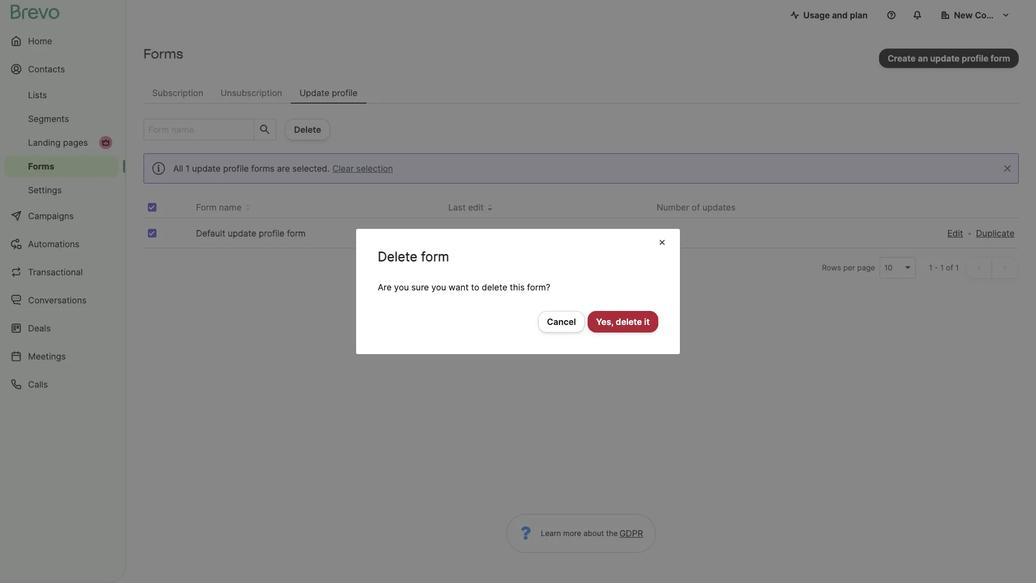 Task type: describe. For each thing, give the bounding box(es) containing it.
form name
[[196, 202, 242, 213]]

campaigns
[[28, 211, 74, 221]]

lists link
[[4, 84, 119, 106]]

landing pages
[[28, 137, 88, 148]]

17,
[[467, 228, 478, 239]]

search image
[[259, 123, 272, 136]]

form name button
[[196, 201, 250, 214]]

usage
[[804, 10, 830, 21]]

transactional link
[[4, 259, 119, 285]]

2 vertical spatial profile
[[259, 228, 285, 239]]

form
[[196, 202, 217, 213]]

calls link
[[4, 372, 119, 397]]

0
[[657, 228, 663, 239]]

cancel
[[547, 316, 576, 327]]

rows
[[823, 263, 842, 272]]

automations
[[28, 239, 79, 249]]

updates
[[703, 202, 736, 213]]

new company
[[955, 10, 1015, 21]]

rows per page
[[823, 263, 876, 272]]

it
[[645, 316, 650, 327]]

1 vertical spatial profile
[[223, 163, 249, 174]]

forms link
[[4, 156, 119, 177]]

to
[[471, 282, 480, 293]]

home link
[[4, 28, 119, 54]]

usage and plan button
[[782, 4, 877, 26]]

2023
[[480, 228, 501, 239]]

cancel button
[[538, 311, 586, 333]]

edit link
[[948, 227, 964, 240]]

sure
[[412, 282, 429, 293]]

segments link
[[4, 108, 119, 130]]

conversations
[[28, 295, 87, 306]]

delete inside button
[[616, 316, 642, 327]]

edit
[[468, 202, 484, 213]]

duplicate link
[[977, 227, 1015, 240]]

0 vertical spatial profile
[[332, 87, 358, 98]]

company
[[976, 10, 1015, 21]]

all
[[173, 163, 183, 174]]

are
[[378, 282, 392, 293]]

all 1 update profile forms are selected. clear selection
[[173, 163, 393, 174]]

1 you from the left
[[394, 282, 409, 293]]

pages
[[63, 137, 88, 148]]

left___rvooi image
[[102, 138, 110, 147]]

settings link
[[4, 179, 119, 201]]

this
[[510, 282, 525, 293]]

contacts
[[28, 64, 65, 75]]

landing pages link
[[4, 132, 119, 153]]

number of updates
[[657, 202, 736, 213]]

last edit button
[[449, 201, 493, 214]]

meetings link
[[4, 343, 119, 369]]

update profile
[[300, 87, 358, 98]]

conversations link
[[4, 287, 119, 313]]

delete
[[378, 249, 418, 265]]

am
[[524, 228, 538, 239]]

clear selection link
[[330, 162, 396, 175]]

0 horizontal spatial forms
[[28, 161, 54, 172]]

default update profile form
[[196, 228, 306, 239]]

page
[[858, 263, 876, 272]]

want
[[449, 282, 469, 293]]

0 vertical spatial update
[[192, 163, 221, 174]]

1 - 1 of 1
[[930, 263, 960, 272]]

and
[[833, 10, 848, 21]]

unsubscription
[[221, 87, 282, 98]]

transactional
[[28, 267, 83, 278]]



Task type: vqa. For each thing, say whether or not it's contained in the screenshot.
more
no



Task type: locate. For each thing, give the bounding box(es) containing it.
name
[[219, 202, 242, 213]]

deals
[[28, 323, 51, 334]]

you right sure
[[432, 282, 446, 293]]

Campaign name search field
[[144, 119, 249, 140]]

unsubscription link
[[212, 82, 291, 104]]

calls
[[28, 379, 48, 390]]

profile
[[332, 87, 358, 98], [223, 163, 249, 174], [259, 228, 285, 239]]

new
[[955, 10, 973, 21]]

deals link
[[4, 315, 119, 341]]

last
[[449, 202, 466, 213]]

form?
[[527, 282, 551, 293]]

1 horizontal spatial update
[[228, 228, 257, 239]]

1 horizontal spatial form
[[421, 249, 450, 265]]

update
[[192, 163, 221, 174], [228, 228, 257, 239]]

forms down landing
[[28, 161, 54, 172]]

2 horizontal spatial profile
[[332, 87, 358, 98]]

default update profile form link
[[196, 228, 306, 239]]

forms up subscription link
[[144, 46, 183, 62]]

duplicate
[[977, 228, 1015, 239]]

gdpr
[[620, 528, 644, 539]]

1 horizontal spatial forms
[[144, 46, 183, 62]]

0 vertical spatial of
[[692, 202, 700, 213]]

default
[[196, 228, 225, 239]]

delete right to
[[482, 282, 508, 293]]

1 vertical spatial delete
[[616, 316, 642, 327]]

1 horizontal spatial delete
[[616, 316, 642, 327]]

automations link
[[4, 231, 119, 257]]

0 vertical spatial delete
[[482, 282, 508, 293]]

number of updates button
[[657, 201, 745, 214]]

update
[[300, 87, 330, 98]]

1 vertical spatial update
[[228, 228, 257, 239]]

contacts link
[[4, 56, 119, 82]]

update profile link
[[291, 82, 366, 104]]

forms
[[251, 163, 275, 174]]

of right number
[[692, 202, 700, 213]]

subscription
[[152, 87, 203, 98]]

search button
[[254, 119, 276, 140]]

0 vertical spatial form
[[287, 228, 306, 239]]

0 horizontal spatial profile
[[223, 163, 249, 174]]

meetings
[[28, 351, 66, 362]]

forms
[[144, 46, 183, 62], [28, 161, 54, 172]]

nov
[[449, 228, 465, 239]]

delete
[[482, 282, 508, 293], [616, 316, 642, 327]]

update right all
[[192, 163, 221, 174]]

1 vertical spatial forms
[[28, 161, 54, 172]]

1
[[186, 163, 190, 174], [930, 263, 933, 272], [941, 263, 945, 272], [956, 263, 960, 272]]

of right the '-'
[[947, 263, 954, 272]]

selected.
[[293, 163, 330, 174]]

delete left the it
[[616, 316, 642, 327]]

selection
[[356, 163, 393, 174]]

2 you from the left
[[432, 282, 446, 293]]

lists
[[28, 90, 47, 100]]

yes, delete it button
[[588, 311, 659, 333]]

plan
[[850, 10, 868, 21]]

1 horizontal spatial profile
[[259, 228, 285, 239]]

edit
[[948, 228, 964, 239]]

update down name
[[228, 228, 257, 239]]

yes, delete it
[[597, 316, 650, 327]]

form
[[287, 228, 306, 239], [421, 249, 450, 265]]

number
[[657, 202, 690, 213]]

landing
[[28, 137, 61, 148]]

you
[[394, 282, 409, 293], [432, 282, 446, 293]]

subscription link
[[144, 82, 212, 104]]

campaigns link
[[4, 203, 119, 229]]

0 horizontal spatial of
[[692, 202, 700, 213]]

per
[[844, 263, 856, 272]]

are
[[277, 163, 290, 174]]

you right are
[[394, 282, 409, 293]]

new company button
[[933, 4, 1020, 26]]

of
[[692, 202, 700, 213], [947, 263, 954, 272]]

segments
[[28, 113, 69, 124]]

nov 17, 2023 9:27 am
[[449, 228, 538, 239]]

0 horizontal spatial delete
[[482, 282, 508, 293]]

1 vertical spatial form
[[421, 249, 450, 265]]

1 horizontal spatial you
[[432, 282, 446, 293]]

1 vertical spatial of
[[947, 263, 954, 272]]

-
[[935, 263, 939, 272]]

1 horizontal spatial of
[[947, 263, 954, 272]]

close image
[[659, 235, 666, 248]]

settings
[[28, 185, 62, 195]]

0 horizontal spatial update
[[192, 163, 221, 174]]

0 vertical spatial forms
[[144, 46, 183, 62]]

delete form
[[378, 249, 450, 265]]

clear
[[333, 163, 354, 174]]

home
[[28, 36, 52, 46]]

gdpr link
[[618, 527, 644, 540]]

0 horizontal spatial form
[[287, 228, 306, 239]]

are you sure you want to delete this form?
[[378, 282, 551, 293]]

usage and plan
[[804, 10, 868, 21]]

last edit
[[449, 202, 484, 213]]

0 horizontal spatial you
[[394, 282, 409, 293]]

yes,
[[597, 316, 614, 327]]

of inside "button"
[[692, 202, 700, 213]]

9:27
[[504, 228, 522, 239]]



